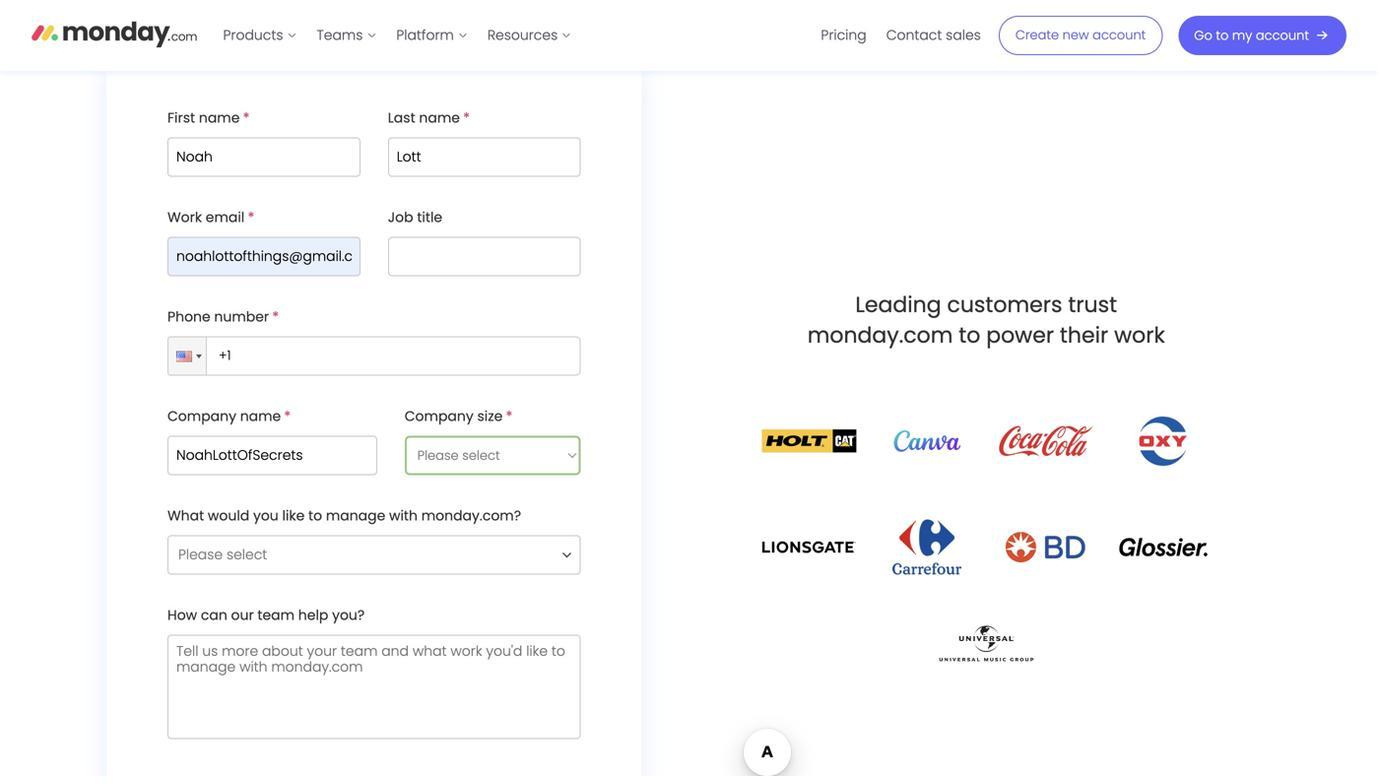Task type: describe. For each thing, give the bounding box(es) containing it.
contact
[[887, 26, 943, 45]]

to for leading customers trust monday.com to power their work
[[959, 320, 981, 350]]

create new account
[[1016, 26, 1147, 44]]

bd image
[[999, 526, 1093, 570]]

what would you like to manage with monday.com?
[[168, 507, 521, 526]]

first
[[168, 108, 195, 128]]

last
[[388, 108, 416, 128]]

list containing pricing
[[812, 0, 991, 71]]

please
[[178, 545, 223, 565]]

account inside button
[[1093, 26, 1147, 44]]

size
[[477, 407, 503, 426]]

resources link
[[478, 20, 582, 51]]

main element
[[213, 0, 1347, 71]]

lionsgate image
[[762, 536, 857, 560]]

job title
[[388, 208, 443, 227]]

name for company name
[[240, 407, 281, 426]]

select
[[227, 545, 267, 565]]

customers
[[948, 290, 1063, 320]]

you
[[253, 507, 279, 526]]

trust
[[1069, 290, 1118, 320]]

carrefour image
[[893, 520, 962, 575]]

list containing products
[[213, 0, 582, 71]]

power
[[987, 320, 1055, 350]]

last name
[[388, 108, 460, 128]]

name for last name
[[419, 108, 460, 128]]

holtcat image
[[762, 430, 857, 453]]

Company name text field
[[168, 436, 377, 475]]

to inside button
[[1217, 27, 1229, 44]]

company name
[[168, 407, 281, 426]]

team
[[258, 606, 295, 625]]

number
[[214, 307, 269, 327]]

Job title text field
[[388, 237, 581, 276]]

work
[[1115, 320, 1166, 350]]

my
[[1233, 27, 1253, 44]]

pricing
[[821, 26, 867, 45]]

first name
[[168, 108, 240, 128]]

How can our team help you? text field
[[168, 635, 581, 740]]

to for what would you like to manage with monday.com?
[[309, 507, 322, 526]]

company size
[[405, 407, 503, 426]]

please select
[[178, 545, 267, 565]]

teams link
[[307, 20, 387, 51]]



Task type: locate. For each thing, give the bounding box(es) containing it.
products link
[[213, 20, 307, 51]]

0 horizontal spatial to
[[309, 507, 322, 526]]

products
[[223, 26, 283, 45]]

platform link
[[387, 20, 478, 51]]

name
[[199, 108, 240, 128], [419, 108, 460, 128], [240, 407, 281, 426]]

name right first
[[199, 108, 240, 128]]

2 vertical spatial to
[[309, 507, 322, 526]]

1 list from the left
[[213, 0, 582, 71]]

you?
[[332, 606, 365, 625]]

new
[[1063, 26, 1090, 44]]

to inside leading customers trust monday.com to power their work
[[959, 320, 981, 350]]

1 company from the left
[[168, 407, 236, 426]]

resources
[[488, 26, 558, 45]]

2 horizontal spatial to
[[1217, 27, 1229, 44]]

monday.com
[[808, 320, 953, 350]]

account right new
[[1093, 26, 1147, 44]]

1 horizontal spatial account
[[1256, 27, 1310, 44]]

like
[[282, 507, 305, 526]]

account right the my
[[1256, 27, 1310, 44]]

1 horizontal spatial list
[[812, 0, 991, 71]]

united states: + 1 image
[[196, 355, 202, 359]]

0 horizontal spatial account
[[1093, 26, 1147, 44]]

pricing link
[[812, 20, 877, 51]]

1 horizontal spatial to
[[959, 320, 981, 350]]

company for company name
[[168, 407, 236, 426]]

company for company size
[[405, 407, 474, 426]]

how
[[168, 606, 197, 625]]

account inside button
[[1256, 27, 1310, 44]]

name for first name
[[199, 108, 240, 128]]

to right like
[[309, 507, 322, 526]]

oxy image
[[1135, 414, 1193, 469]]

to down the 'customers' on the right top of page
[[959, 320, 981, 350]]

account
[[1093, 26, 1147, 44], [1256, 27, 1310, 44]]

phone number
[[168, 307, 269, 327]]

canva image
[[880, 430, 975, 452]]

company down united states: + 1 icon
[[168, 407, 236, 426]]

sales
[[946, 26, 981, 45]]

teams
[[317, 26, 363, 45]]

leading customers trust monday.com to power their work
[[808, 290, 1166, 350]]

contact sales button
[[877, 20, 991, 51]]

Last name text field
[[388, 137, 581, 177]]

leading
[[856, 290, 942, 320]]

First name text field
[[168, 137, 360, 177]]

to right go
[[1217, 27, 1229, 44]]

job
[[388, 208, 414, 227]]

list
[[213, 0, 582, 71], [812, 0, 991, 71]]

glossier image
[[1117, 538, 1212, 557]]

their
[[1060, 320, 1109, 350]]

contact sales
[[887, 26, 981, 45]]

company left size at the bottom of the page
[[405, 407, 474, 426]]

what
[[168, 507, 204, 526]]

help
[[298, 606, 329, 625]]

to
[[1217, 27, 1229, 44], [959, 320, 981, 350], [309, 507, 322, 526]]

monday.com?
[[422, 507, 521, 526]]

work email
[[168, 208, 245, 227]]

go
[[1195, 27, 1213, 44]]

0 horizontal spatial list
[[213, 0, 582, 71]]

1 vertical spatial to
[[959, 320, 981, 350]]

would
[[208, 507, 250, 526]]

0 vertical spatial to
[[1217, 27, 1229, 44]]

2 company from the left
[[405, 407, 474, 426]]

name up company name text field
[[240, 407, 281, 426]]

can
[[201, 606, 227, 625]]

manage
[[326, 507, 386, 526]]

our
[[231, 606, 254, 625]]

1 (702) 123-4567 telephone field
[[202, 336, 581, 376]]

Work email email field
[[168, 237, 360, 276]]

go to my account
[[1195, 27, 1310, 44]]

work
[[168, 208, 202, 227]]

monday.com logo image
[[32, 13, 198, 54]]

company
[[168, 407, 236, 426], [405, 407, 474, 426]]

2 list from the left
[[812, 0, 991, 71]]

with
[[389, 507, 418, 526]]

go to my account button
[[1179, 16, 1347, 55]]

email
[[206, 208, 245, 227]]

platform
[[397, 26, 454, 45]]

name right last
[[419, 108, 460, 128]]

phone
[[168, 307, 211, 327]]

title
[[417, 208, 443, 227]]

1 horizontal spatial company
[[405, 407, 474, 426]]

universal music group image
[[939, 626, 1034, 662]]

create new account button
[[999, 16, 1163, 55]]

0 horizontal spatial company
[[168, 407, 236, 426]]

create
[[1016, 26, 1060, 44]]

coca cola image
[[999, 415, 1093, 467]]

how can our team help you?
[[168, 606, 365, 625]]



Task type: vqa. For each thing, say whether or not it's contained in the screenshot.
2nd Standard from the bottom of the page
no



